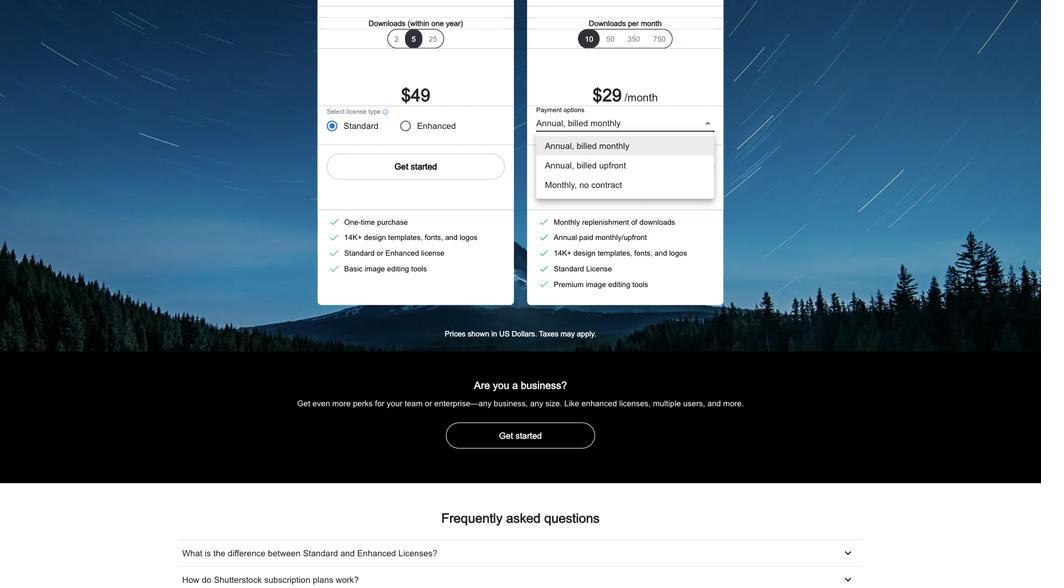 Task type: describe. For each thing, give the bounding box(es) containing it.
any
[[530, 399, 543, 408]]

standard for standard or enhanced license
[[344, 249, 375, 258]]

year)
[[446, 19, 463, 27]]

frequently asked questions
[[442, 511, 600, 526]]

1 horizontal spatial fonts,
[[634, 249, 653, 258]]

monthly for annual, billed monthly popup button
[[591, 118, 621, 128]]

editing for basic image editing tools
[[387, 265, 409, 273]]

more
[[332, 399, 351, 408]]

get even more perks for your team or enterprise—any business, any size. like enhanced licenses, multiple users, and more.
[[297, 399, 744, 408]]

5
[[412, 34, 416, 43]]

of
[[631, 218, 638, 226]]

one-
[[344, 218, 361, 226]]

get for get started button
[[395, 162, 409, 172]]

no
[[580, 180, 589, 190]]

billed for annual, billed upfront option
[[577, 160, 597, 170]]

size.
[[546, 399, 562, 408]]

50 button
[[600, 29, 621, 49]]

downloads per month
[[589, 19, 662, 27]]

$29
[[593, 85, 622, 105]]

business,
[[494, 399, 528, 408]]

0 horizontal spatial 14k+ design templates, fonts, and logos
[[344, 233, 478, 242]]

get started for get started button
[[395, 162, 437, 172]]

get started button
[[327, 154, 505, 180]]

25
[[429, 34, 437, 43]]

users,
[[683, 399, 705, 408]]

asked
[[506, 511, 541, 526]]

downloads for downloads per month
[[589, 19, 626, 27]]

monthly/upfront
[[596, 233, 647, 242]]

upfront
[[599, 160, 626, 170]]

tools for premium image editing tools
[[633, 280, 648, 289]]

are you a business?
[[474, 380, 567, 392]]

you
[[493, 380, 510, 392]]

standard or enhanced license
[[344, 249, 445, 258]]

$29 /month
[[593, 85, 658, 105]]

downloads
[[640, 218, 675, 226]]

image for basic
[[365, 265, 385, 273]]

the
[[213, 549, 225, 559]]

basic
[[344, 265, 363, 273]]

monthly, no contract option
[[536, 175, 714, 195]]

0 vertical spatial 14k+
[[344, 233, 362, 242]]

image for premium
[[586, 280, 606, 289]]

(within
[[408, 19, 429, 27]]

1 vertical spatial a
[[512, 380, 518, 392]]

premium image editing tools
[[554, 280, 648, 289]]

get started link
[[446, 423, 595, 449]]

trial
[[641, 162, 655, 172]]

shutterstock
[[214, 575, 262, 585]]

contract
[[592, 180, 622, 190]]

start a free trial button
[[536, 154, 715, 180]]

annual paid monthly/upfront
[[554, 233, 647, 242]]

10
[[585, 34, 594, 43]]

billed for annual, billed monthly option
[[577, 141, 597, 151]]

1 vertical spatial templates,
[[598, 249, 632, 258]]

free
[[624, 162, 639, 172]]

what is the difference between standard and enhanced licenses?
[[182, 549, 438, 559]]

annual, billed upfront
[[545, 160, 626, 170]]

how
[[182, 575, 200, 585]]

25 button
[[422, 29, 444, 49]]

paid
[[579, 233, 594, 242]]

month
[[641, 19, 662, 27]]

difference
[[228, 549, 266, 559]]

10 button
[[579, 29, 600, 49]]

1 vertical spatial 14k+ design templates, fonts, and logos
[[554, 249, 687, 258]]

0 vertical spatial logos
[[460, 233, 478, 242]]

start a free trial
[[596, 162, 655, 172]]

premium
[[554, 280, 584, 289]]

enhanced inside license-selector-radio-buttons-group-label option group
[[417, 121, 456, 131]]

what
[[182, 549, 202, 559]]

monthly, no contract
[[545, 180, 622, 190]]

1 vertical spatial get
[[297, 399, 310, 408]]

time
[[361, 218, 375, 226]]

started for get started button
[[411, 162, 437, 172]]

downloads (within one year)
[[369, 19, 463, 27]]

annual, billed monthly for annual, billed monthly option
[[545, 141, 630, 151]]

multiple
[[653, 399, 681, 408]]

annual, billed monthly option
[[536, 136, 714, 156]]

standard for standard license
[[554, 265, 584, 273]]

annual, billed monthly list box
[[536, 132, 714, 199]]

a inside "button"
[[617, 162, 621, 172]]

is
[[205, 549, 211, 559]]

how do shutterstock subscription plans work? button
[[178, 567, 864, 586]]

enhanced inside button
[[357, 549, 396, 559]]

monthly for annual, billed monthly option
[[599, 141, 630, 151]]

get started for get started link
[[499, 431, 542, 441]]

annual, for annual, billed monthly option
[[545, 141, 574, 151]]

licenses?
[[399, 549, 438, 559]]



Task type: locate. For each thing, give the bounding box(es) containing it.
work?
[[336, 575, 359, 585]]

purchase
[[377, 218, 408, 226]]

monthly
[[591, 118, 621, 128], [599, 141, 630, 151]]

started inside button
[[411, 162, 437, 172]]

0 horizontal spatial tools
[[411, 265, 427, 273]]

annual, billed upfront option
[[536, 156, 714, 175]]

templates, down monthly/upfront
[[598, 249, 632, 258]]

enhanced down the $49
[[417, 121, 456, 131]]

1 horizontal spatial tools
[[633, 280, 648, 289]]

editing down license
[[608, 280, 631, 289]]

team
[[405, 399, 423, 408]]

design down 'one-time purchase'
[[364, 233, 386, 242]]

0 horizontal spatial get
[[297, 399, 310, 408]]

get left even
[[297, 399, 310, 408]]

annual, billed monthly button
[[536, 115, 715, 132]]

fonts,
[[425, 233, 443, 242], [634, 249, 653, 258]]

downloads for downloads (within one year)
[[369, 19, 406, 27]]

annual, billed monthly down $29
[[536, 118, 621, 128]]

1 vertical spatial enhanced
[[386, 249, 419, 258]]

get started
[[395, 162, 437, 172], [499, 431, 542, 441]]

annual,
[[536, 118, 566, 128], [545, 141, 574, 151], [545, 160, 574, 170]]

standard inside what is the difference between standard and enhanced licenses? button
[[303, 549, 338, 559]]

0 horizontal spatial get started
[[395, 162, 437, 172]]

license
[[586, 265, 612, 273]]

2 vertical spatial billed
[[577, 160, 597, 170]]

per
[[628, 19, 639, 27]]

1 vertical spatial annual, billed monthly
[[545, 141, 630, 151]]

1 vertical spatial tools
[[633, 280, 648, 289]]

tools down license on the left top of the page
[[411, 265, 427, 273]]

annual
[[554, 233, 577, 242]]

0 horizontal spatial or
[[377, 249, 384, 258]]

annual, billed monthly
[[536, 118, 621, 128], [545, 141, 630, 151]]

monthly inside popup button
[[591, 118, 621, 128]]

annual, billed monthly inside popup button
[[536, 118, 621, 128]]

0 horizontal spatial design
[[364, 233, 386, 242]]

0 vertical spatial editing
[[387, 265, 409, 273]]

tools for basic image editing tools
[[411, 265, 427, 273]]

monthly replenishment of downloads
[[554, 218, 675, 226]]

1 horizontal spatial 14k+
[[554, 249, 572, 258]]

2 vertical spatial annual,
[[545, 160, 574, 170]]

0 horizontal spatial started
[[411, 162, 437, 172]]

design down paid in the top right of the page
[[574, 249, 596, 258]]

get started down get even more perks for your team or enterprise—any business, any size. like enhanced licenses, multiple users, and more.
[[499, 431, 542, 441]]

and
[[445, 233, 458, 242], [655, 249, 667, 258], [708, 399, 721, 408], [341, 549, 355, 559]]

1 vertical spatial editing
[[608, 280, 631, 289]]

design
[[364, 233, 386, 242], [574, 249, 596, 258]]

like
[[565, 399, 579, 408]]

monthly down $29
[[591, 118, 621, 128]]

between
[[268, 549, 301, 559]]

perks
[[353, 399, 373, 408]]

image
[[365, 265, 385, 273], [586, 280, 606, 289]]

basic image editing tools
[[344, 265, 427, 273]]

1 horizontal spatial image
[[586, 280, 606, 289]]

get down license-selector-radio-buttons-group-label option group
[[395, 162, 409, 172]]

enhanced up 'work?'
[[357, 549, 396, 559]]

750
[[653, 34, 666, 43]]

plans
[[313, 575, 333, 585]]

0 vertical spatial enhanced
[[417, 121, 456, 131]]

fonts, up license on the left top of the page
[[425, 233, 443, 242]]

2
[[395, 34, 399, 43]]

1 horizontal spatial logos
[[669, 249, 687, 258]]

one
[[432, 19, 444, 27]]

0 vertical spatial started
[[411, 162, 437, 172]]

1 horizontal spatial editing
[[608, 280, 631, 289]]

0 vertical spatial get started
[[395, 162, 437, 172]]

replenishment
[[582, 218, 629, 226]]

2 button
[[388, 29, 405, 49]]

750 button
[[647, 29, 672, 49]]

started for get started link
[[516, 431, 542, 441]]

get started inside button
[[395, 162, 437, 172]]

monthly inside option
[[599, 141, 630, 151]]

fonts, down monthly/upfront
[[634, 249, 653, 258]]

or right team
[[425, 399, 432, 408]]

2 downloads from the left
[[589, 19, 626, 27]]

started down 'any'
[[516, 431, 542, 441]]

0 vertical spatial 14k+ design templates, fonts, and logos
[[344, 233, 478, 242]]

enterprise—any
[[435, 399, 492, 408]]

how do shutterstock subscription plans work?
[[182, 575, 359, 585]]

or
[[377, 249, 384, 258], [425, 399, 432, 408]]

standard
[[344, 121, 379, 131], [344, 249, 375, 258], [554, 265, 584, 273], [303, 549, 338, 559]]

one-time purchase
[[344, 218, 408, 226]]

start
[[596, 162, 614, 172]]

templates, up the standard or enhanced license
[[388, 233, 423, 242]]

annual, inside option
[[545, 141, 574, 151]]

14k+ down one-
[[344, 233, 362, 242]]

for
[[375, 399, 385, 408]]

1 horizontal spatial started
[[516, 431, 542, 441]]

0 vertical spatial a
[[617, 162, 621, 172]]

0 vertical spatial annual,
[[536, 118, 566, 128]]

downloads up 2
[[369, 19, 406, 27]]

even
[[313, 399, 330, 408]]

frequently
[[442, 511, 503, 526]]

standard for standard
[[344, 121, 379, 131]]

2 vertical spatial get
[[499, 431, 513, 441]]

questions
[[544, 511, 600, 526]]

0 horizontal spatial editing
[[387, 265, 409, 273]]

0 horizontal spatial templates,
[[388, 233, 423, 242]]

0 vertical spatial annual, billed monthly
[[536, 118, 621, 128]]

1 horizontal spatial get
[[395, 162, 409, 172]]

annual, inside option
[[545, 160, 574, 170]]

enhanced up basic image editing tools
[[386, 249, 419, 258]]

14k+
[[344, 233, 362, 242], [554, 249, 572, 258]]

license
[[421, 249, 445, 258]]

1 horizontal spatial templates,
[[598, 249, 632, 258]]

0 vertical spatial billed
[[568, 118, 588, 128]]

0 horizontal spatial image
[[365, 265, 385, 273]]

0 vertical spatial tools
[[411, 265, 427, 273]]

get started down license-selector-radio-buttons-group-label option group
[[395, 162, 437, 172]]

1 horizontal spatial 14k+ design templates, fonts, and logos
[[554, 249, 687, 258]]

annual, billed monthly for annual, billed monthly popup button
[[536, 118, 621, 128]]

$49
[[401, 85, 431, 105]]

billed inside annual, billed monthly option
[[577, 141, 597, 151]]

downloads
[[369, 19, 406, 27], [589, 19, 626, 27]]

your
[[387, 399, 403, 408]]

editing
[[387, 265, 409, 273], [608, 280, 631, 289]]

or up basic image editing tools
[[377, 249, 384, 258]]

1 vertical spatial billed
[[577, 141, 597, 151]]

1 vertical spatial annual,
[[545, 141, 574, 151]]

and inside what is the difference between standard and enhanced licenses? button
[[341, 549, 355, 559]]

editing down the standard or enhanced license
[[387, 265, 409, 273]]

0 horizontal spatial logos
[[460, 233, 478, 242]]

1 vertical spatial monthly
[[599, 141, 630, 151]]

14k+ design templates, fonts, and logos down monthly/upfront
[[554, 249, 687, 258]]

1 vertical spatial fonts,
[[634, 249, 653, 258]]

get for get started link
[[499, 431, 513, 441]]

enhanced
[[582, 399, 617, 408]]

1 vertical spatial 14k+
[[554, 249, 572, 258]]

monthly up upfront
[[599, 141, 630, 151]]

1 horizontal spatial downloads
[[589, 19, 626, 27]]

1 vertical spatial design
[[574, 249, 596, 258]]

1 horizontal spatial a
[[617, 162, 621, 172]]

1 vertical spatial or
[[425, 399, 432, 408]]

50
[[607, 34, 615, 43]]

do
[[202, 575, 212, 585]]

0 vertical spatial get
[[395, 162, 409, 172]]

pricing background image image
[[0, 0, 1041, 352]]

image down license
[[586, 280, 606, 289]]

0 vertical spatial or
[[377, 249, 384, 258]]

get inside button
[[395, 162, 409, 172]]

are
[[474, 380, 490, 392]]

1 horizontal spatial get started
[[499, 431, 542, 441]]

tools down monthly/upfront
[[633, 280, 648, 289]]

downloads up 50 button
[[589, 19, 626, 27]]

0 vertical spatial monthly
[[591, 118, 621, 128]]

0 vertical spatial templates,
[[388, 233, 423, 242]]

monthly
[[554, 218, 580, 226]]

1 vertical spatial logos
[[669, 249, 687, 258]]

0 horizontal spatial downloads
[[369, 19, 406, 27]]

get down business,
[[499, 431, 513, 441]]

billed inside annual, billed monthly popup button
[[568, 118, 588, 128]]

license-selector-radio-buttons-group-label option group
[[321, 120, 505, 133]]

business?
[[521, 380, 567, 392]]

0 vertical spatial fonts,
[[425, 233, 443, 242]]

1 downloads from the left
[[369, 19, 406, 27]]

standard inside license-selector-radio-buttons-group-label option group
[[344, 121, 379, 131]]

1 horizontal spatial design
[[574, 249, 596, 258]]

started down license-selector-radio-buttons-group-label option group
[[411, 162, 437, 172]]

14k+ down annual
[[554, 249, 572, 258]]

a
[[617, 162, 621, 172], [512, 380, 518, 392]]

1 vertical spatial image
[[586, 280, 606, 289]]

14k+ design templates, fonts, and logos
[[344, 233, 478, 242], [554, 249, 687, 258]]

2 vertical spatial enhanced
[[357, 549, 396, 559]]

image right basic
[[365, 265, 385, 273]]

tools
[[411, 265, 427, 273], [633, 280, 648, 289]]

0 horizontal spatial fonts,
[[425, 233, 443, 242]]

get
[[395, 162, 409, 172], [297, 399, 310, 408], [499, 431, 513, 441]]

monthly,
[[545, 180, 577, 190]]

licenses,
[[620, 399, 651, 408]]

1 horizontal spatial or
[[425, 399, 432, 408]]

350 button
[[621, 29, 647, 49]]

annual, inside popup button
[[536, 118, 566, 128]]

annual, for annual, billed upfront option
[[545, 160, 574, 170]]

350
[[628, 34, 640, 43]]

annual, billed monthly inside option
[[545, 141, 630, 151]]

0 vertical spatial design
[[364, 233, 386, 242]]

annual, for annual, billed monthly popup button
[[536, 118, 566, 128]]

/month
[[625, 91, 658, 104]]

1 vertical spatial get started
[[499, 431, 542, 441]]

2 horizontal spatial get
[[499, 431, 513, 441]]

billed inside annual, billed upfront option
[[577, 160, 597, 170]]

14k+ design templates, fonts, and logos up the standard or enhanced license
[[344, 233, 478, 242]]

more.
[[723, 399, 744, 408]]

annual, billed monthly up annual, billed upfront
[[545, 141, 630, 151]]

editing for premium image editing tools
[[608, 280, 631, 289]]

subscription
[[264, 575, 310, 585]]

0 vertical spatial image
[[365, 265, 385, 273]]

0 horizontal spatial a
[[512, 380, 518, 392]]

what is the difference between standard and enhanced licenses? button
[[178, 541, 864, 567]]

0 horizontal spatial 14k+
[[344, 233, 362, 242]]

billed for annual, billed monthly popup button
[[568, 118, 588, 128]]

standard license
[[554, 265, 612, 273]]

1 vertical spatial started
[[516, 431, 542, 441]]

5 button
[[405, 29, 422, 49]]



Task type: vqa. For each thing, say whether or not it's contained in the screenshot.
"annual," within Annual, billed monthly popup button
yes



